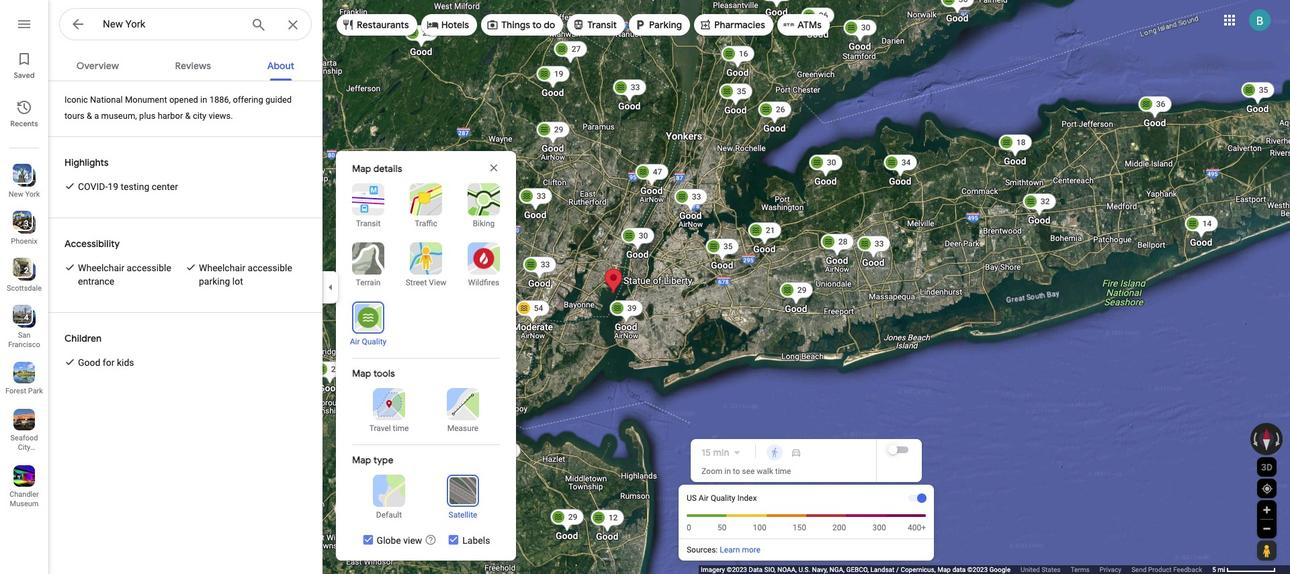 Task type: locate. For each thing, give the bounding box(es) containing it.
street view button
[[402, 243, 450, 288]]

2 wheelchair from the left
[[199, 263, 246, 274]]

travel
[[370, 424, 391, 434]]

©2023 right data
[[968, 567, 988, 574]]

restaurants button
[[337, 9, 417, 41]]

time
[[393, 424, 409, 434], [776, 467, 792, 477]]

has wheelchair accessible entrance element
[[78, 262, 186, 288]]

Labels checkbox
[[448, 535, 490, 548]]

0 horizontal spatial to
[[533, 19, 542, 31]]

1 & from the left
[[87, 111, 92, 121]]

city
[[193, 111, 207, 121]]

reviews
[[175, 60, 211, 72]]

in right zoom
[[725, 467, 731, 477]]

air right the us
[[699, 494, 709, 504]]

1 vertical spatial to
[[733, 467, 741, 477]]

3d button
[[1258, 458, 1277, 477]]

wheelchair for entrance
[[78, 263, 124, 274]]

to left the do
[[533, 19, 542, 31]]

0 vertical spatial air
[[350, 338, 360, 347]]

wheelchair up parking
[[199, 263, 246, 274]]

0 horizontal spatial quality
[[362, 338, 387, 347]]

atms button
[[778, 9, 830, 41]]

4 up san
[[24, 313, 29, 323]]

product
[[1149, 567, 1172, 574]]

0 vertical spatial transit
[[588, 19, 617, 31]]

covid-19 testing center
[[78, 182, 178, 192]]

zoom in to see walk time
[[702, 467, 792, 477]]

san francisco
[[8, 331, 40, 350]]

footer
[[701, 566, 1213, 575]]

time inside button
[[393, 424, 409, 434]]

1 4 places element from the top
[[14, 171, 29, 183]]

©2023 left data
[[727, 567, 748, 574]]

map type
[[352, 455, 394, 467]]

4 places element for san
[[14, 312, 29, 324]]

mi
[[1218, 567, 1226, 574]]

wheelchair accessible parking lot
[[199, 263, 292, 287]]

4 places element
[[14, 171, 29, 183], [14, 312, 29, 324]]

1 accessible from the left
[[127, 263, 171, 274]]

transit right the do
[[588, 19, 617, 31]]

overview
[[77, 60, 119, 72]]

0 vertical spatial time
[[393, 424, 409, 434]]

statue of liberty main content
[[48, 48, 323, 575]]

quality up map tools
[[362, 338, 387, 347]]

map left details
[[352, 163, 371, 175]]

data
[[953, 567, 966, 574]]

accessible for wheelchair accessible parking lot
[[248, 263, 292, 274]]

1 4 from the top
[[24, 172, 29, 182]]

chandler museum button
[[0, 461, 48, 512]]

center
[[152, 182, 178, 192]]

tab list containing overview
[[48, 48, 323, 81]]

150
[[793, 524, 807, 533]]

traffic
[[415, 219, 438, 229]]

1 vertical spatial 4
[[24, 313, 29, 323]]

list
[[0, 0, 48, 575]]

4 places element up "new york"
[[14, 171, 29, 183]]

traffic button
[[402, 184, 450, 229]]

footer inside google maps element
[[701, 566, 1213, 575]]

1 vertical spatial in
[[725, 467, 731, 477]]

francisco
[[8, 341, 40, 350]]

0 vertical spatial quality
[[362, 338, 387, 347]]

time right travel
[[393, 424, 409, 434]]

1 horizontal spatial wheelchair
[[199, 263, 246, 274]]

0 horizontal spatial in
[[200, 95, 207, 105]]

19
[[108, 182, 118, 192]]

entrance
[[78, 276, 114, 287]]

close image
[[488, 162, 500, 174]]

seafood city supermarket button
[[0, 404, 48, 462]]

map for map type
[[352, 455, 371, 467]]

wildfires button
[[460, 243, 508, 288]]

map left type
[[352, 455, 371, 467]]

measure button
[[434, 389, 493, 434]]

gebco,
[[847, 567, 869, 574]]

air quality legend image
[[679, 510, 935, 540]]

tools
[[374, 368, 395, 380]]

a
[[94, 111, 99, 121]]

globe view
[[377, 536, 422, 547]]

wheelchair inside wheelchair accessible parking lot
[[199, 263, 246, 274]]

map for map details
[[352, 163, 371, 175]]

0 horizontal spatial transit button
[[344, 184, 393, 229]]

harbor
[[158, 111, 183, 121]]

0 horizontal spatial time
[[393, 424, 409, 434]]

in inside iconic national monument opened in 1886, offering guided tours & a museum, plus harbor & city views.
[[200, 95, 207, 105]]

1 horizontal spatial ©2023
[[968, 567, 988, 574]]

accessible inside wheelchair accessible parking lot
[[248, 263, 292, 274]]

transit button right the do
[[568, 9, 625, 41]]

list containing saved
[[0, 0, 48, 575]]

15
[[702, 447, 711, 459]]

0 vertical spatial in
[[200, 95, 207, 105]]

Default radio
[[360, 475, 419, 521]]

overview button
[[66, 48, 130, 81]]

& left city
[[185, 111, 191, 121]]

1 horizontal spatial transit
[[588, 19, 617, 31]]

wheelchair up entrance
[[78, 263, 124, 274]]

100
[[753, 524, 767, 533]]

None radio
[[786, 445, 808, 461]]

zoom out and see the world in 3d tooltip
[[425, 535, 437, 547]]

2 accessible from the left
[[248, 263, 292, 274]]

1 vertical spatial time
[[776, 467, 792, 477]]

air up map tools
[[350, 338, 360, 347]]

driving image
[[792, 448, 802, 459]]

time right walk
[[776, 467, 792, 477]]

accessible inside wheelchair accessible entrance
[[127, 263, 171, 274]]

phoenix
[[11, 237, 37, 246]]

footer containing imagery ©2023 data sio, noaa, u.s. navy, nga, gebco, landsat / copernicus, map data ©2023 google
[[701, 566, 1213, 575]]

200
[[833, 524, 847, 533]]

details
[[374, 163, 402, 175]]

supermarket
[[5, 453, 47, 462]]

map left tools
[[352, 368, 371, 380]]

wheelchair inside wheelchair accessible entrance
[[78, 263, 124, 274]]

in left 1886,
[[200, 95, 207, 105]]

map for map tools
[[352, 368, 371, 380]]

0 horizontal spatial transit
[[356, 219, 381, 229]]

0 horizontal spatial wheelchair
[[78, 263, 124, 274]]

copernicus,
[[901, 567, 936, 574]]

offering
[[233, 95, 263, 105]]

forest park button
[[0, 357, 48, 399]]

things to do
[[502, 19, 556, 31]]

0 horizontal spatial air
[[350, 338, 360, 347]]

transit up terrain button
[[356, 219, 381, 229]]

u.s.
[[799, 567, 811, 574]]

4 places element up san
[[14, 312, 29, 324]]

street view
[[406, 278, 447, 288]]

accessibility
[[65, 238, 120, 250]]

transit
[[588, 19, 617, 31], [356, 219, 381, 229]]

parking
[[199, 276, 230, 287]]

0 vertical spatial to
[[533, 19, 542, 31]]

google maps element
[[0, 0, 1291, 575]]

imagery
[[701, 567, 726, 574]]

quality left the index
[[711, 494, 736, 504]]

to left see at right
[[733, 467, 741, 477]]

1 horizontal spatial time
[[776, 467, 792, 477]]

4 up "new york"
[[24, 172, 29, 182]]

1 horizontal spatial to
[[733, 467, 741, 477]]

0 vertical spatial 4 places element
[[14, 171, 29, 183]]

 Show Air Quality  checkbox
[[908, 493, 927, 504]]

0 vertical spatial transit button
[[568, 9, 625, 41]]

1 horizontal spatial &
[[185, 111, 191, 121]]

type
[[374, 455, 394, 467]]

4 for new
[[24, 172, 29, 182]]

Globe view checkbox
[[362, 535, 422, 548]]

navy,
[[813, 567, 828, 574]]

0 horizontal spatial &
[[87, 111, 92, 121]]

0 horizontal spatial ©2023
[[727, 567, 748, 574]]

Turn on travel time tool checkbox
[[889, 446, 909, 455]]

park
[[28, 387, 43, 396]]

15 min button
[[702, 445, 746, 461]]

0 horizontal spatial accessible
[[127, 263, 171, 274]]

1 horizontal spatial accessible
[[248, 263, 292, 274]]

sources: learn more
[[687, 546, 761, 555]]

show your location image
[[1262, 483, 1274, 496]]

None field
[[103, 16, 240, 32]]

seafood
[[10, 434, 38, 443]]

map details
[[352, 163, 402, 175]]

1 vertical spatial air
[[699, 494, 709, 504]]

& left a
[[87, 111, 92, 121]]

1 vertical spatial 4 places element
[[14, 312, 29, 324]]

united
[[1021, 567, 1041, 574]]

learn more link
[[720, 546, 761, 555]]

forest
[[5, 387, 26, 396]]

send
[[1132, 567, 1147, 574]]

terrain
[[356, 278, 381, 288]]

4
[[24, 172, 29, 182], [24, 313, 29, 323]]

2 4 places element from the top
[[14, 312, 29, 324]]

1 vertical spatial quality
[[711, 494, 736, 504]]

None radio
[[765, 445, 786, 461]]

0 vertical spatial 4
[[24, 172, 29, 182]]

2 4 from the top
[[24, 313, 29, 323]]

iconic national monument opened in 1886, offering guided tours & a museum, plus harbor & city views.
[[65, 95, 292, 121]]

&
[[87, 111, 92, 121], [185, 111, 191, 121]]

terms
[[1071, 567, 1090, 574]]

3d
[[1262, 462, 1273, 473]]

transit button down the map details
[[344, 184, 393, 229]]

air quality
[[350, 338, 387, 347]]

none field inside new york field
[[103, 16, 240, 32]]

map left data
[[938, 567, 951, 574]]

1 wheelchair from the left
[[78, 263, 124, 274]]

2
[[24, 266, 29, 276]]

tab list
[[48, 48, 323, 81]]



Task type: describe. For each thing, give the bounding box(es) containing it.

[[70, 15, 86, 34]]

opened
[[169, 95, 198, 105]]

york
[[25, 190, 40, 199]]

states
[[1042, 567, 1061, 574]]

hotels button
[[421, 9, 477, 41]]

for
[[103, 358, 115, 368]]

1 ©2023 from the left
[[727, 567, 748, 574]]

walking image
[[770, 448, 781, 459]]

united states button
[[1021, 566, 1061, 575]]

Satellite radio
[[434, 475, 493, 521]]

kids
[[117, 358, 134, 368]]

testing
[[121, 182, 149, 192]]

scottsdale
[[7, 284, 42, 293]]

more
[[742, 546, 761, 555]]

15 min
[[702, 447, 730, 459]]

air inside air quality button
[[350, 338, 360, 347]]

privacy
[[1100, 567, 1122, 574]]

collapse side panel image
[[323, 280, 338, 295]]

city
[[18, 444, 30, 452]]

send product feedback button
[[1132, 566, 1203, 575]]

walk
[[757, 467, 774, 477]]

learn
[[720, 546, 740, 555]]

sources:
[[687, 546, 718, 555]]

4 for san
[[24, 313, 29, 323]]

good for kids
[[78, 358, 134, 368]]

reviews button
[[164, 48, 222, 81]]

about
[[267, 60, 295, 72]]

us
[[687, 494, 697, 504]]

see
[[742, 467, 755, 477]]

300
[[873, 524, 887, 533]]

accessible for wheelchair accessible entrance
[[127, 263, 171, 274]]

400+
[[908, 524, 926, 533]]

show street view coverage image
[[1258, 541, 1277, 561]]

museum
[[10, 500, 39, 509]]

noaa,
[[778, 567, 797, 574]]

covid-19 testing center element
[[78, 180, 178, 194]]

1 horizontal spatial in
[[725, 467, 731, 477]]

chandler
[[10, 491, 39, 500]]

send product feedback
[[1132, 567, 1203, 574]]

tours
[[65, 111, 85, 121]]

wheelchair for parking
[[199, 263, 246, 274]]

about statue of liberty region
[[48, 81, 323, 575]]

turn on travel time tool image
[[889, 446, 898, 455]]

2 & from the left
[[185, 111, 191, 121]]

/
[[897, 567, 900, 574]]

seafood city supermarket
[[5, 434, 47, 462]]

2 ©2023 from the left
[[968, 567, 988, 574]]

new
[[9, 190, 23, 199]]

map tools
[[352, 368, 395, 380]]

parking
[[650, 19, 682, 31]]

zoom out image
[[1263, 524, 1273, 535]]

air quality button
[[344, 302, 393, 348]]

1 horizontal spatial quality
[[711, 494, 736, 504]]

5
[[1213, 567, 1217, 574]]

quality inside air quality button
[[362, 338, 387, 347]]

1 vertical spatial transit button
[[344, 184, 393, 229]]

things to do button
[[481, 9, 564, 41]]

biking button
[[460, 184, 508, 229]]

about button
[[257, 48, 305, 81]]

data
[[749, 567, 763, 574]]

default
[[376, 511, 402, 520]]

google account: brad klo  
(klobrad84@gmail.com) image
[[1250, 9, 1271, 31]]

feedback
[[1174, 567, 1203, 574]]

5 mi
[[1213, 567, 1226, 574]]

good
[[78, 358, 100, 368]]

museum,
[[101, 111, 137, 121]]

zoom in image
[[1263, 506, 1273, 516]]

min
[[713, 447, 730, 459]]

1 horizontal spatial transit button
[[568, 9, 625, 41]]

guided
[[266, 95, 292, 105]]

New York field
[[59, 8, 312, 41]]

good for kids element
[[78, 356, 134, 370]]

iconic
[[65, 95, 88, 105]]

covid-
[[78, 182, 108, 192]]

children
[[65, 333, 102, 345]]

terms button
[[1071, 566, 1090, 575]]

chandler museum
[[10, 491, 39, 509]]

national
[[90, 95, 123, 105]]

recents
[[10, 119, 38, 128]]

san
[[18, 331, 30, 340]]

things
[[502, 19, 531, 31]]

highlights
[[65, 157, 109, 169]]

plus
[[139, 111, 156, 121]]

lot
[[232, 276, 243, 287]]

4 places element for new
[[14, 171, 29, 183]]

nga,
[[830, 567, 845, 574]]

1 horizontal spatial air
[[699, 494, 709, 504]]

menu image
[[16, 16, 32, 32]]

monument
[[125, 95, 167, 105]]

 button
[[59, 8, 97, 43]]

1 vertical spatial transit
[[356, 219, 381, 229]]

has wheelchair accessible parking lot element
[[199, 262, 307, 288]]

to inside button
[[533, 19, 542, 31]]

50
[[718, 524, 727, 533]]

0
[[687, 524, 692, 533]]

terrain button
[[344, 243, 393, 288]]

privacy button
[[1100, 566, 1122, 575]]

wildfires
[[468, 278, 500, 288]]

tab list inside google maps element
[[48, 48, 323, 81]]

imagery ©2023 data sio, noaa, u.s. navy, nga, gebco, landsat / copernicus, map data ©2023 google
[[701, 567, 1011, 574]]

biking
[[473, 219, 495, 229]]

do
[[544, 19, 556, 31]]

3 places element
[[14, 218, 29, 230]]

sio,
[[765, 567, 776, 574]]

 search field
[[59, 8, 312, 43]]

2 places element
[[14, 265, 29, 277]]

labels
[[463, 536, 490, 547]]



Task type: vqa. For each thing, say whether or not it's contained in the screenshot.
 ATMs
no



